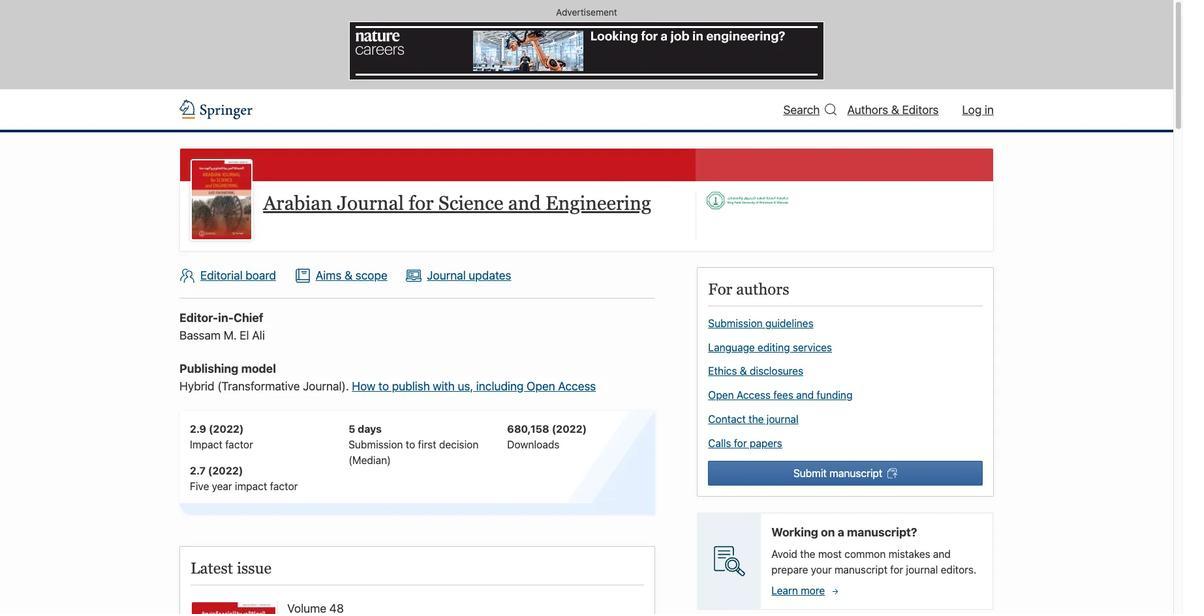 Task type: describe. For each thing, give the bounding box(es) containing it.
editor-in-chief bassam m. el ali
[[179, 311, 265, 343]]

2.9
[[190, 424, 206, 435]]

open access fees and funding
[[708, 390, 853, 402]]

guidelines
[[765, 318, 814, 329]]

how to publish with us, including open access link
[[352, 380, 596, 394]]

neuer inhalt image
[[707, 192, 788, 210]]

(median)
[[349, 455, 391, 467]]

decision
[[439, 439, 479, 451]]

factor inside 2.7 (2022) five year impact factor
[[270, 481, 298, 493]]

in-
[[218, 311, 234, 325]]

editorial
[[200, 269, 243, 283]]

calls for papers
[[708, 438, 782, 450]]

editing
[[758, 342, 790, 353]]

in
[[985, 103, 994, 117]]

learn more
[[772, 585, 825, 597]]

issue
[[237, 560, 272, 578]]

submit manuscript link
[[708, 461, 983, 486]]

language editing services
[[708, 342, 832, 353]]

papers
[[750, 438, 782, 450]]

working
[[772, 526, 818, 540]]

(2022) for five
[[208, 465, 243, 477]]

authors
[[847, 103, 888, 117]]

m.
[[224, 329, 237, 343]]

editorial board link
[[179, 268, 276, 284]]

authors & editors
[[847, 103, 939, 117]]

funding
[[817, 390, 853, 402]]

calls for papers link
[[708, 438, 782, 450]]

days
[[358, 424, 382, 435]]

language editing services link
[[708, 342, 832, 353]]

learn more link
[[772, 583, 841, 599]]

log
[[962, 103, 982, 117]]

editor-
[[179, 311, 218, 325]]

bassam
[[179, 329, 221, 343]]

(transformative
[[217, 380, 300, 394]]

aims & scope link
[[295, 268, 387, 284]]

editors
[[902, 103, 939, 117]]

and inside avoid the most common mistakes and prepare your manuscript for journal editors.
[[933, 549, 951, 560]]

journal).
[[303, 380, 349, 394]]

to inside 'publishing model hybrid (transformative journal). how to publish with us, including open access'
[[378, 380, 389, 394]]

(2022) for downloads
[[552, 424, 587, 435]]

services
[[793, 342, 832, 353]]

arabian journal for science and engineering link
[[263, 192, 651, 215]]

downloads
[[507, 439, 560, 451]]

us,
[[458, 380, 473, 394]]

first
[[418, 439, 436, 451]]

el
[[240, 329, 249, 343]]

for authors
[[708, 281, 789, 298]]

springer image
[[179, 100, 253, 120]]

submission guidelines link
[[708, 318, 814, 329]]

2.9 (2022) impact factor
[[190, 424, 253, 451]]

more
[[801, 585, 825, 597]]

journal inside avoid the most common mistakes and prepare your manuscript for journal editors.
[[906, 564, 938, 576]]

working on a manuscript?
[[772, 526, 917, 540]]

ethics & disclosures link
[[708, 366, 803, 377]]

1 vertical spatial and
[[796, 390, 814, 402]]

five
[[190, 481, 209, 493]]

journal inside journal updates link
[[427, 269, 466, 283]]

open inside 'publishing model hybrid (transformative journal). how to publish with us, including open access'
[[527, 380, 555, 394]]

0 horizontal spatial journal
[[337, 192, 404, 215]]

editorial board
[[200, 269, 276, 283]]

editors.
[[941, 564, 976, 576]]

aims
[[316, 269, 342, 283]]

advertisement region
[[349, 22, 824, 80]]

5 days submission to first decision (median)
[[349, 424, 479, 467]]

0 horizontal spatial for
[[409, 192, 434, 215]]

a
[[838, 526, 844, 540]]

journal updates
[[427, 269, 511, 283]]

disclosures
[[750, 366, 803, 377]]

for
[[708, 281, 732, 298]]

how
[[352, 380, 376, 394]]



Task type: locate. For each thing, give the bounding box(es) containing it.
ali
[[252, 329, 265, 343]]

for left science
[[409, 192, 434, 215]]

2 horizontal spatial &
[[891, 103, 899, 117]]

1 horizontal spatial &
[[740, 366, 747, 377]]

avoid the most common mistakes and prepare your manuscript for journal editors.
[[772, 549, 976, 576]]

mistakes
[[889, 549, 930, 560]]

the for avoid
[[800, 549, 815, 560]]

0 vertical spatial manuscript
[[830, 468, 883, 479]]

1 vertical spatial the
[[800, 549, 815, 560]]

contact the journal link
[[708, 414, 799, 426]]

manuscript down common
[[835, 564, 888, 576]]

access up 680,158 (2022) downloads
[[558, 380, 596, 394]]

search link
[[783, 101, 837, 119]]

aims & scope
[[316, 269, 387, 283]]

0 vertical spatial factor
[[225, 439, 253, 451]]

0 vertical spatial journal
[[337, 192, 404, 215]]

the up your
[[800, 549, 815, 560]]

for down mistakes
[[890, 564, 903, 576]]

0 horizontal spatial journal
[[767, 414, 799, 426]]

(2022) up downloads
[[552, 424, 587, 435]]

1 horizontal spatial open
[[708, 390, 734, 402]]

chief
[[234, 311, 263, 325]]

manuscript?
[[847, 526, 917, 540]]

authors & editors link
[[847, 103, 939, 117]]

to
[[378, 380, 389, 394], [406, 439, 415, 451]]

latest
[[191, 560, 233, 578]]

calls
[[708, 438, 731, 450]]

1 horizontal spatial journal
[[906, 564, 938, 576]]

board
[[246, 269, 276, 283]]

submission up language
[[708, 318, 763, 329]]

latest issue
[[191, 560, 272, 578]]

for inside avoid the most common mistakes and prepare your manuscript for journal editors.
[[890, 564, 903, 576]]

1 vertical spatial manuscript
[[835, 564, 888, 576]]

impact
[[190, 439, 222, 451]]

manuscript right submit
[[830, 468, 883, 479]]

1 horizontal spatial factor
[[270, 481, 298, 493]]

journal
[[767, 414, 799, 426], [906, 564, 938, 576]]

0 vertical spatial journal
[[767, 414, 799, 426]]

contact the journal
[[708, 414, 799, 426]]

0 horizontal spatial &
[[345, 269, 353, 283]]

most
[[818, 549, 842, 560]]

hybrid
[[179, 380, 214, 394]]

(2022) up year
[[208, 465, 243, 477]]

2 vertical spatial for
[[890, 564, 903, 576]]

manuscript inside avoid the most common mistakes and prepare your manuscript for journal editors.
[[835, 564, 888, 576]]

0 vertical spatial and
[[508, 192, 541, 215]]

0 horizontal spatial factor
[[225, 439, 253, 451]]

& for authors
[[891, 103, 899, 117]]

journal updates link
[[406, 268, 511, 284]]

arabian journal for science and engineering
[[263, 192, 651, 215]]

the up "papers"
[[749, 414, 764, 426]]

engineering
[[546, 192, 651, 215]]

publishing
[[179, 362, 238, 376]]

0 horizontal spatial to
[[378, 380, 389, 394]]

1 vertical spatial factor
[[270, 481, 298, 493]]

for right calls
[[734, 438, 747, 450]]

contact
[[708, 414, 746, 426]]

factor inside 2.9 (2022) impact factor
[[225, 439, 253, 451]]

for
[[409, 192, 434, 215], [734, 438, 747, 450], [890, 564, 903, 576]]

open right including
[[527, 380, 555, 394]]

0 horizontal spatial and
[[508, 192, 541, 215]]

0 vertical spatial &
[[891, 103, 899, 117]]

0 vertical spatial the
[[749, 414, 764, 426]]

1 horizontal spatial journal
[[427, 269, 466, 283]]

submit manuscript
[[793, 468, 883, 479]]

submission guidelines
[[708, 318, 814, 329]]

1 vertical spatial for
[[734, 438, 747, 450]]

the for contact
[[749, 414, 764, 426]]

and up the "editors."
[[933, 549, 951, 560]]

& right 'ethics'
[[740, 366, 747, 377]]

2 vertical spatial &
[[740, 366, 747, 377]]

and right science
[[508, 192, 541, 215]]

to left "first"
[[406, 439, 415, 451]]

model
[[241, 362, 276, 376]]

(2022) for impact
[[209, 424, 244, 435]]

avoid
[[772, 549, 797, 560]]

1 horizontal spatial submission
[[708, 318, 763, 329]]

1 vertical spatial submission
[[349, 439, 403, 451]]

1 vertical spatial &
[[345, 269, 353, 283]]

2 vertical spatial and
[[933, 549, 951, 560]]

access inside 'publishing model hybrid (transformative journal). how to publish with us, including open access'
[[558, 380, 596, 394]]

1 horizontal spatial to
[[406, 439, 415, 451]]

with
[[433, 380, 455, 394]]

common
[[845, 549, 886, 560]]

1 vertical spatial journal
[[906, 564, 938, 576]]

2.7
[[190, 465, 206, 477]]

(2022) inside 680,158 (2022) downloads
[[552, 424, 587, 435]]

log in
[[962, 103, 994, 117]]

access
[[558, 380, 596, 394], [737, 390, 771, 402]]

updates
[[469, 269, 511, 283]]

0 vertical spatial for
[[409, 192, 434, 215]]

submission inside 5 days submission to first decision (median)
[[349, 439, 403, 451]]

2 horizontal spatial for
[[890, 564, 903, 576]]

log in link
[[962, 103, 994, 117]]

journal down mistakes
[[906, 564, 938, 576]]

submission
[[708, 318, 763, 329], [349, 439, 403, 451]]

including
[[476, 380, 524, 394]]

2 horizontal spatial and
[[933, 549, 951, 560]]

advertisement
[[556, 7, 617, 18]]

the inside avoid the most common mistakes and prepare your manuscript for journal editors.
[[800, 549, 815, 560]]

& left editors
[[891, 103, 899, 117]]

your
[[811, 564, 832, 576]]

(2022) up impact
[[209, 424, 244, 435]]

0 horizontal spatial submission
[[349, 439, 403, 451]]

(2022) inside 2.9 (2022) impact factor
[[209, 424, 244, 435]]

publish
[[392, 380, 430, 394]]

1 vertical spatial to
[[406, 439, 415, 451]]

and
[[508, 192, 541, 215], [796, 390, 814, 402], [933, 549, 951, 560]]

to inside 5 days submission to first decision (median)
[[406, 439, 415, 451]]

1 vertical spatial journal
[[427, 269, 466, 283]]

submit
[[793, 468, 827, 479]]

open down 'ethics'
[[708, 390, 734, 402]]

1 horizontal spatial the
[[800, 549, 815, 560]]

680,158 (2022) downloads
[[507, 424, 587, 451]]

on
[[821, 526, 835, 540]]

ethics
[[708, 366, 737, 377]]

0 horizontal spatial the
[[749, 414, 764, 426]]

5
[[349, 424, 355, 435]]

ethics & disclosures
[[708, 366, 803, 377]]

680,158
[[507, 424, 549, 435]]

1 horizontal spatial and
[[796, 390, 814, 402]]

the
[[749, 414, 764, 426], [800, 549, 815, 560]]

scope
[[356, 269, 387, 283]]

0 horizontal spatial access
[[558, 380, 596, 394]]

0 vertical spatial submission
[[708, 318, 763, 329]]

open
[[527, 380, 555, 394], [708, 390, 734, 402]]

impact
[[235, 481, 267, 493]]

& for ethics
[[740, 366, 747, 377]]

journal
[[337, 192, 404, 215], [427, 269, 466, 283]]

science
[[438, 192, 503, 215]]

prepare
[[772, 564, 808, 576]]

0 horizontal spatial open
[[527, 380, 555, 394]]

access up contact the journal
[[737, 390, 771, 402]]

& for aims
[[345, 269, 353, 283]]

language
[[708, 342, 755, 353]]

factor
[[225, 439, 253, 451], [270, 481, 298, 493]]

fees
[[773, 390, 793, 402]]

to right how
[[378, 380, 389, 394]]

learn
[[772, 585, 798, 597]]

publishing model hybrid (transformative journal). how to publish with us, including open access
[[179, 362, 596, 394]]

1 horizontal spatial for
[[734, 438, 747, 450]]

1 horizontal spatial access
[[737, 390, 771, 402]]

submission down days at bottom
[[349, 439, 403, 451]]

open access fees and funding link
[[708, 390, 853, 402]]

and right fees
[[796, 390, 814, 402]]

&
[[891, 103, 899, 117], [345, 269, 353, 283], [740, 366, 747, 377]]

authors
[[736, 281, 789, 298]]

& right aims
[[345, 269, 353, 283]]

0 vertical spatial to
[[378, 380, 389, 394]]

(2022) inside 2.7 (2022) five year impact factor
[[208, 465, 243, 477]]

journal down fees
[[767, 414, 799, 426]]

(2022)
[[209, 424, 244, 435], [552, 424, 587, 435], [208, 465, 243, 477]]

arabian
[[263, 192, 332, 215]]



Task type: vqa. For each thing, say whether or not it's contained in the screenshot.
scientific
no



